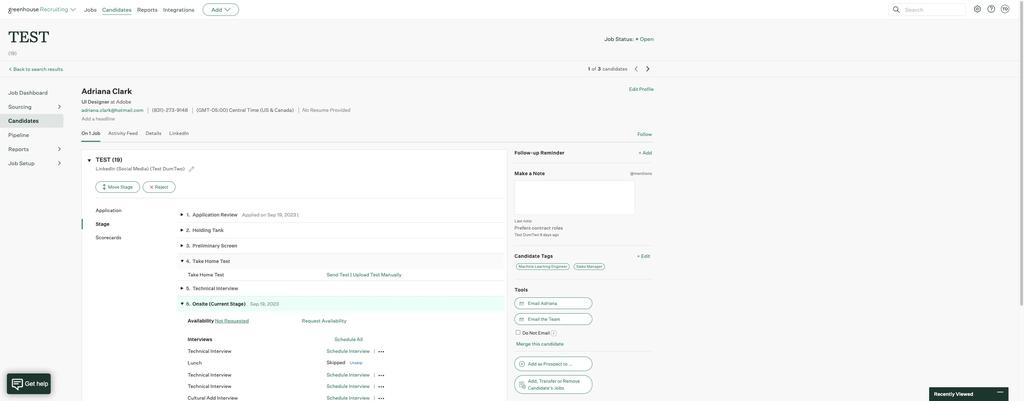 Task type: locate. For each thing, give the bounding box(es) containing it.
2 schedule interview from the top
[[327, 372, 370, 378]]

designer
[[88, 99, 109, 105]]

technical interview down interviews
[[188, 349, 231, 354]]

linkedin down 9148
[[169, 130, 189, 136]]

0 vertical spatial reports
[[137, 6, 158, 13]]

tools
[[515, 287, 528, 293]]

home up take home test
[[205, 259, 219, 265]]

greenhouse recruiting image
[[8, 6, 70, 14]]

job setup link
[[8, 159, 61, 168]]

application up 2. holding tank
[[193, 212, 220, 218]]

(831)-273-9148
[[152, 107, 188, 114]]

add inside popup button
[[211, 6, 222, 13]]

1 left of
[[588, 66, 590, 72]]

jobs link
[[84, 6, 97, 13]]

integrations link
[[163, 6, 195, 13]]

job left setup
[[8, 160, 18, 167]]

1 schedule interview link from the top
[[327, 349, 370, 354]]

reports down pipeline
[[8, 146, 29, 153]]

stage up scorecards at left bottom
[[96, 221, 109, 227]]

| left upload
[[350, 272, 352, 278]]

candidate tags
[[515, 253, 553, 259]]

test down 'greenhouse recruiting' image
[[8, 26, 49, 47]]

adriana up email the team button in the right bottom of the page
[[541, 301, 557, 306]]

schedule all
[[335, 337, 363, 343]]

application link
[[96, 207, 177, 214]]

19, right stage)
[[260, 301, 266, 307]]

1 horizontal spatial a
[[529, 171, 532, 177]]

do
[[523, 331, 529, 336]]

+
[[639, 150, 642, 156], [637, 253, 640, 259]]

0 vertical spatial 19,
[[277, 212, 283, 218]]

a left 'headline'
[[92, 116, 95, 122]]

availability
[[188, 318, 214, 324], [322, 318, 347, 324]]

0 horizontal spatial jobs
[[84, 6, 97, 13]]

0 vertical spatial 1
[[588, 66, 590, 72]]

2 vertical spatial technical interview
[[188, 384, 231, 390]]

linkedin link
[[169, 130, 189, 140]]

details
[[146, 130, 161, 136]]

1 vertical spatial jobs
[[554, 386, 564, 391]]

1 horizontal spatial not
[[530, 331, 537, 336]]

sep
[[267, 212, 276, 218], [250, 301, 259, 307]]

adriana up designer
[[82, 87, 111, 96]]

technical for 1st schedule interview link from the top of the page
[[188, 349, 209, 354]]

test link
[[8, 19, 49, 48]]

status:
[[616, 35, 634, 42]]

0 vertical spatial stage
[[120, 185, 133, 190]]

candidates right 'jobs' 'link'
[[102, 6, 132, 13]]

1 vertical spatial +
[[637, 253, 640, 259]]

(gmt-
[[196, 107, 212, 114]]

of
[[592, 66, 596, 72]]

None text field
[[515, 181, 635, 215]]

not requested button
[[215, 318, 249, 324]]

1 vertical spatial email
[[528, 317, 540, 322]]

schedule interview
[[327, 349, 370, 354], [327, 372, 370, 378], [327, 384, 370, 390], [327, 395, 370, 401]]

request
[[302, 318, 321, 324]]

0 vertical spatial not
[[215, 318, 223, 324]]

add
[[211, 6, 222, 13], [82, 116, 91, 122], [643, 150, 652, 156], [528, 362, 537, 367], [207, 395, 216, 401]]

reports
[[137, 6, 158, 13], [8, 146, 29, 153]]

ui
[[82, 99, 87, 105]]

email for email adriana
[[528, 301, 540, 306]]

no resume provided
[[302, 107, 351, 114]]

(test
[[150, 166, 162, 172]]

to
[[26, 66, 30, 72], [563, 362, 568, 367]]

1 vertical spatial not
[[530, 331, 537, 336]]

email left the the at the bottom right
[[528, 317, 540, 322]]

up
[[533, 150, 539, 156]]

job
[[605, 35, 614, 42], [8, 89, 18, 96], [92, 130, 100, 136], [8, 160, 18, 167]]

1 vertical spatial to
[[563, 362, 568, 367]]

technical
[[193, 286, 215, 292], [188, 349, 209, 354], [188, 372, 209, 378], [188, 384, 209, 390]]

email the team
[[528, 317, 560, 322]]

(19) up (social in the left of the page
[[112, 156, 122, 163]]

1 vertical spatial a
[[529, 171, 532, 177]]

technical interview down lunch
[[188, 372, 231, 378]]

1 horizontal spatial (19)
[[112, 156, 122, 163]]

sales manager
[[576, 265, 603, 269]]

email up merge this candidate
[[538, 331, 550, 336]]

schedule interview link
[[327, 349, 370, 354], [327, 372, 370, 378], [327, 384, 370, 390], [327, 395, 370, 401]]

0 horizontal spatial test
[[8, 26, 49, 47]]

1 schedule interview from the top
[[327, 349, 370, 354]]

0 horizontal spatial to
[[26, 66, 30, 72]]

stage inside 'button'
[[120, 185, 133, 190]]

0 vertical spatial |
[[297, 212, 299, 218]]

0 vertical spatial edit
[[629, 86, 638, 92]]

availability down the onsite on the bottom
[[188, 318, 214, 324]]

candidates
[[102, 6, 132, 13], [8, 118, 39, 125]]

0 horizontal spatial availability
[[188, 318, 214, 324]]

test for test (19)
[[96, 156, 111, 163]]

not right do
[[530, 331, 537, 336]]

dumtwo
[[523, 233, 539, 238]]

job for job setup
[[8, 160, 18, 167]]

0 vertical spatial +
[[639, 150, 642, 156]]

candidates link
[[102, 6, 132, 13], [8, 117, 61, 125]]

sep 19, 2023
[[250, 301, 279, 307]]

reports link down pipeline 'link'
[[8, 145, 61, 154]]

0 vertical spatial email
[[528, 301, 540, 306]]

candidates link up pipeline 'link'
[[8, 117, 61, 125]]

technical interview for third schedule interview link from the bottom
[[188, 372, 231, 378]]

1 horizontal spatial |
[[350, 272, 352, 278]]

canada)
[[275, 107, 294, 114]]

1 vertical spatial adriana
[[541, 301, 557, 306]]

test down on 1 job link
[[96, 156, 111, 163]]

(19) up back
[[8, 50, 17, 56]]

1 horizontal spatial application
[[193, 212, 220, 218]]

linkedin down test (19)
[[96, 166, 115, 172]]

1 vertical spatial linkedin
[[96, 166, 115, 172]]

back
[[13, 66, 25, 72]]

1 vertical spatial 2023
[[267, 301, 279, 307]]

back to search results link
[[13, 66, 63, 72]]

application inside the application link
[[96, 208, 122, 214]]

0 horizontal spatial a
[[92, 116, 95, 122]]

schedule interview for third schedule interview link from the bottom
[[327, 372, 370, 378]]

to inside button
[[563, 362, 568, 367]]

technical interview up cultural add interview
[[188, 384, 231, 390]]

1 vertical spatial (19)
[[112, 156, 122, 163]]

candidate
[[541, 342, 564, 347]]

0 horizontal spatial linkedin
[[96, 166, 115, 172]]

...
[[569, 362, 573, 367]]

linkedin for linkedin (social media) (test dumtwo)
[[96, 166, 115, 172]]

candidates down sourcing on the top left
[[8, 118, 39, 125]]

0 horizontal spatial (19)
[[8, 50, 17, 56]]

schedule interview for second schedule interview link from the bottom
[[327, 384, 370, 390]]

prospect
[[544, 362, 562, 367]]

1 horizontal spatial availability
[[322, 318, 347, 324]]

open
[[640, 35, 654, 42]]

1 horizontal spatial adriana
[[541, 301, 557, 306]]

technical for second schedule interview link from the bottom
[[188, 384, 209, 390]]

a for add
[[92, 116, 95, 122]]

job dashboard
[[8, 89, 48, 96]]

0 vertical spatial candidates link
[[102, 6, 132, 13]]

move stage
[[108, 185, 133, 190]]

email for email the team
[[528, 317, 540, 322]]

6.
[[186, 301, 191, 307]]

merge this candidate link
[[516, 342, 564, 347]]

19, right on
[[277, 212, 283, 218]]

on
[[261, 212, 266, 218]]

0 vertical spatial adriana
[[82, 87, 111, 96]]

reports left the integrations link
[[137, 6, 158, 13]]

(us
[[260, 107, 269, 114]]

technical down lunch
[[188, 372, 209, 378]]

take right "4."
[[193, 259, 204, 265]]

2 schedule interview link from the top
[[327, 372, 370, 378]]

1
[[588, 66, 590, 72], [89, 130, 91, 136]]

2 technical interview from the top
[[188, 372, 231, 378]]

not down (current
[[215, 318, 223, 324]]

the
[[541, 317, 548, 322]]

reports link left the integrations link
[[137, 6, 158, 13]]

stage link
[[96, 221, 177, 228]]

0 vertical spatial jobs
[[84, 6, 97, 13]]

1 vertical spatial reports
[[8, 146, 29, 153]]

1 horizontal spatial test
[[96, 156, 111, 163]]

schedule interview for 4th schedule interview link
[[327, 395, 370, 401]]

(gmt-05:00) central time (us & canada)
[[196, 107, 294, 114]]

05:00)
[[212, 107, 228, 114]]

1 horizontal spatial reports
[[137, 6, 158, 13]]

0 vertical spatial technical interview
[[188, 349, 231, 354]]

1 horizontal spatial sep
[[267, 212, 276, 218]]

activity feed link
[[108, 130, 138, 140]]

0 vertical spatial sep
[[267, 212, 276, 218]]

a left the note at the right of the page
[[529, 171, 532, 177]]

add inside "link"
[[643, 150, 652, 156]]

add inside button
[[528, 362, 537, 367]]

0 horizontal spatial adriana
[[82, 87, 111, 96]]

0 vertical spatial candidates
[[102, 6, 132, 13]]

1 horizontal spatial 2023
[[284, 212, 296, 218]]

1 vertical spatial candidates
[[8, 118, 39, 125]]

adriana inside the email adriana 'button'
[[541, 301, 557, 306]]

stage right 'move'
[[120, 185, 133, 190]]

0 horizontal spatial reports
[[8, 146, 29, 153]]

0 horizontal spatial 1
[[89, 130, 91, 136]]

technical down interviews
[[188, 349, 209, 354]]

3 technical interview from the top
[[188, 384, 231, 390]]

send
[[327, 272, 338, 278]]

sep right on
[[267, 212, 276, 218]]

not
[[215, 318, 223, 324], [530, 331, 537, 336]]

1 technical interview from the top
[[188, 349, 231, 354]]

home down 4. take home test
[[200, 272, 213, 278]]

3 schedule interview from the top
[[327, 384, 370, 390]]

1 horizontal spatial stage
[[120, 185, 133, 190]]

email inside 'button'
[[528, 301, 540, 306]]

1 vertical spatial technical interview
[[188, 372, 231, 378]]

+ for + edit
[[637, 253, 640, 259]]

request availability
[[302, 318, 347, 324]]

test right upload
[[370, 272, 380, 278]]

0 horizontal spatial edit
[[629, 86, 638, 92]]

add as prospect to ...
[[528, 362, 573, 367]]

2 vertical spatial email
[[538, 331, 550, 336]]

| right on
[[297, 212, 299, 218]]

1 vertical spatial sep
[[250, 301, 259, 307]]

move
[[108, 185, 119, 190]]

take down "4."
[[188, 272, 199, 278]]

0 vertical spatial reports link
[[137, 6, 158, 13]]

1 vertical spatial edit
[[641, 253, 650, 259]]

to left ...
[[563, 362, 568, 367]]

candidates link right 'jobs' 'link'
[[102, 6, 132, 13]]

0 vertical spatial take
[[193, 259, 204, 265]]

1 vertical spatial stage
[[96, 221, 109, 227]]

1 vertical spatial test
[[96, 156, 111, 163]]

1 horizontal spatial jobs
[[554, 386, 564, 391]]

activity
[[108, 130, 126, 136]]

1 horizontal spatial to
[[563, 362, 568, 367]]

td button
[[1001, 5, 1010, 13]]

+ for + add
[[639, 150, 642, 156]]

days
[[543, 233, 552, 238]]

test down prefers at the bottom right of the page
[[515, 233, 522, 238]]

tank
[[212, 228, 224, 233]]

0 vertical spatial a
[[92, 116, 95, 122]]

0 horizontal spatial not
[[215, 318, 223, 324]]

viewed
[[956, 392, 974, 398]]

technical up cultural
[[188, 384, 209, 390]]

email up email the team on the bottom
[[528, 301, 540, 306]]

adobe
[[116, 99, 131, 105]]

0 vertical spatial test
[[8, 26, 49, 47]]

reports link
[[137, 6, 158, 13], [8, 145, 61, 154]]

4 schedule interview from the top
[[327, 395, 370, 401]]

to right back
[[26, 66, 30, 72]]

0 vertical spatial (19)
[[8, 50, 17, 56]]

1 horizontal spatial linkedin
[[169, 130, 189, 136]]

follow-up reminder
[[515, 150, 565, 156]]

job up sourcing on the top left
[[8, 89, 18, 96]]

+ inside "link"
[[639, 150, 642, 156]]

1 right on
[[89, 130, 91, 136]]

job left status:
[[605, 35, 614, 42]]

0 vertical spatial linkedin
[[169, 130, 189, 136]]

adriana.clark@hotmail.com
[[82, 107, 144, 113]]

sep right stage)
[[250, 301, 259, 307]]

test down screen
[[220, 259, 230, 265]]

0 vertical spatial to
[[26, 66, 30, 72]]

0 horizontal spatial stage
[[96, 221, 109, 227]]

recently
[[934, 392, 955, 398]]

&
[[270, 107, 274, 114]]

0 horizontal spatial 19,
[[260, 301, 266, 307]]

1 vertical spatial reports link
[[8, 145, 61, 154]]

1. application review applied on  sep 19, 2023 |
[[187, 212, 299, 218]]

application down 'move'
[[96, 208, 122, 214]]

add for add a headline
[[82, 116, 91, 122]]

take home test
[[188, 272, 224, 278]]

1 horizontal spatial reports link
[[137, 6, 158, 13]]

availability right request
[[322, 318, 347, 324]]

1 horizontal spatial candidates link
[[102, 6, 132, 13]]

1 vertical spatial 1
[[89, 130, 91, 136]]

3
[[598, 66, 601, 72]]

schedule
[[335, 337, 356, 343], [327, 349, 348, 354], [327, 372, 348, 378], [327, 384, 348, 390], [327, 395, 348, 401]]

0 horizontal spatial sep
[[250, 301, 259, 307]]

0 horizontal spatial application
[[96, 208, 122, 214]]

1 vertical spatial candidates link
[[8, 117, 61, 125]]

job for job dashboard
[[8, 89, 18, 96]]

1 horizontal spatial 19,
[[277, 212, 283, 218]]

email inside email the team button
[[528, 317, 540, 322]]

1 vertical spatial home
[[200, 272, 213, 278]]



Task type: vqa. For each thing, say whether or not it's contained in the screenshot.
the Add for Add as Prospect to ...
yes



Task type: describe. For each thing, give the bounding box(es) containing it.
pipeline
[[8, 132, 29, 139]]

td button
[[1000, 3, 1011, 14]]

job right on
[[92, 130, 100, 136]]

schedule interview for 1st schedule interview link from the top of the page
[[327, 349, 370, 354]]

1 vertical spatial |
[[350, 272, 352, 278]]

test (19)
[[96, 156, 122, 163]]

onsite
[[193, 301, 208, 307]]

test right the send at the left bottom
[[340, 272, 349, 278]]

edit profile
[[629, 86, 654, 92]]

2.
[[186, 228, 191, 233]]

(831)-
[[152, 107, 166, 114]]

machine learning engineer link
[[516, 264, 570, 270]]

job setup
[[8, 160, 35, 167]]

1 horizontal spatial candidates
[[102, 6, 132, 13]]

lunch
[[188, 360, 202, 366]]

make a note
[[515, 171, 545, 177]]

follow link
[[638, 131, 652, 138]]

add for add
[[211, 6, 222, 13]]

tags
[[541, 253, 553, 259]]

Search text field
[[904, 5, 960, 15]]

media)
[[133, 166, 149, 172]]

a for make
[[529, 171, 532, 177]]

remove
[[563, 379, 580, 385]]

no
[[302, 107, 309, 114]]

technical for third schedule interview link from the bottom
[[188, 372, 209, 378]]

provided
[[330, 107, 351, 114]]

reports inside "link"
[[8, 146, 29, 153]]

not for requested
[[215, 318, 223, 324]]

pipeline link
[[8, 131, 61, 139]]

email the team button
[[515, 314, 593, 325]]

2 availability from the left
[[322, 318, 347, 324]]

add as prospect to ... button
[[515, 357, 593, 372]]

1 horizontal spatial 1
[[588, 66, 590, 72]]

0 horizontal spatial |
[[297, 212, 299, 218]]

0 vertical spatial home
[[205, 259, 219, 265]]

on 1 job link
[[82, 130, 100, 140]]

test for test
[[8, 26, 49, 47]]

add for add as prospect to ...
[[528, 362, 537, 367]]

merge
[[516, 342, 531, 347]]

at
[[111, 99, 115, 105]]

configure image
[[974, 5, 982, 13]]

all
[[357, 337, 363, 343]]

test up '5. technical interview'
[[214, 272, 224, 278]]

upload
[[353, 272, 369, 278]]

(current
[[209, 301, 229, 307]]

setup
[[19, 160, 35, 167]]

ago
[[552, 233, 559, 238]]

on
[[82, 130, 88, 136]]

sourcing
[[8, 104, 32, 110]]

send test link
[[327, 272, 349, 278]]

9148
[[177, 107, 188, 114]]

3.
[[186, 243, 191, 249]]

adriana.clark@hotmail.com link
[[82, 107, 144, 113]]

job for job status:
[[605, 35, 614, 42]]

engineer
[[551, 265, 567, 269]]

1 availability from the left
[[188, 318, 214, 324]]

0 horizontal spatial 2023
[[267, 301, 279, 307]]

prefers
[[515, 225, 531, 231]]

email adriana button
[[515, 298, 593, 310]]

linkedin (social media) (test dumtwo)
[[96, 166, 186, 172]]

clark
[[112, 87, 132, 96]]

3 schedule interview link from the top
[[327, 384, 370, 390]]

linkedin for linkedin link
[[169, 130, 189, 136]]

@mentions
[[630, 171, 652, 176]]

add, transfer or remove candidate's jobs
[[528, 379, 580, 391]]

0 horizontal spatial reports link
[[8, 145, 61, 154]]

request availability button
[[302, 318, 347, 324]]

adriana clark ui designer at adobe
[[82, 87, 132, 105]]

cultural add interview
[[188, 395, 238, 401]]

time
[[247, 107, 259, 114]]

@mentions link
[[630, 170, 652, 177]]

jobs inside add, transfer or remove candidate's jobs
[[554, 386, 564, 391]]

unskip
[[350, 361, 362, 366]]

not for email
[[530, 331, 537, 336]]

email adriana
[[528, 301, 557, 306]]

transfer
[[539, 379, 557, 385]]

do not email
[[523, 331, 550, 336]]

1 vertical spatial take
[[188, 272, 199, 278]]

edit profile link
[[629, 86, 654, 92]]

stage)
[[230, 301, 246, 307]]

add a headline
[[82, 116, 115, 122]]

review
[[221, 212, 238, 218]]

results
[[48, 66, 63, 72]]

technical interview for second schedule interview link from the bottom
[[188, 384, 231, 390]]

manually
[[381, 272, 402, 278]]

roles
[[552, 225, 563, 231]]

search
[[31, 66, 47, 72]]

+ add
[[639, 150, 652, 156]]

move stage button
[[96, 182, 140, 193]]

1 of 3 candidates
[[588, 66, 628, 72]]

adriana inside adriana clark ui designer at adobe
[[82, 87, 111, 96]]

recently viewed
[[934, 392, 974, 398]]

0 horizontal spatial candidates
[[8, 118, 39, 125]]

preliminary
[[193, 243, 220, 249]]

Do Not Email checkbox
[[516, 331, 521, 335]]

sourcing link
[[8, 103, 61, 111]]

1 vertical spatial 19,
[[260, 301, 266, 307]]

upload test manually link
[[353, 272, 402, 278]]

feed
[[127, 130, 138, 136]]

technical down take home test
[[193, 286, 215, 292]]

0 horizontal spatial candidates link
[[8, 117, 61, 125]]

interviews
[[188, 337, 212, 343]]

0 vertical spatial 2023
[[284, 212, 296, 218]]

2. holding tank
[[186, 228, 224, 233]]

screen
[[221, 243, 237, 249]]

candidates
[[603, 66, 628, 72]]

test inside 'last note: prefers contract roles test dumtwo               9 days               ago'
[[515, 233, 522, 238]]

add, transfer or remove candidate's jobs button
[[515, 376, 593, 395]]

+ edit link
[[635, 252, 652, 261]]

follow-
[[515, 150, 533, 156]]

activity feed
[[108, 130, 138, 136]]

1 horizontal spatial edit
[[641, 253, 650, 259]]

(social
[[116, 166, 132, 172]]

4 schedule interview link from the top
[[327, 395, 370, 401]]

note
[[533, 171, 545, 177]]

profile
[[639, 86, 654, 92]]

technical interview for 1st schedule interview link from the top of the page
[[188, 349, 231, 354]]

or
[[558, 379, 562, 385]]



